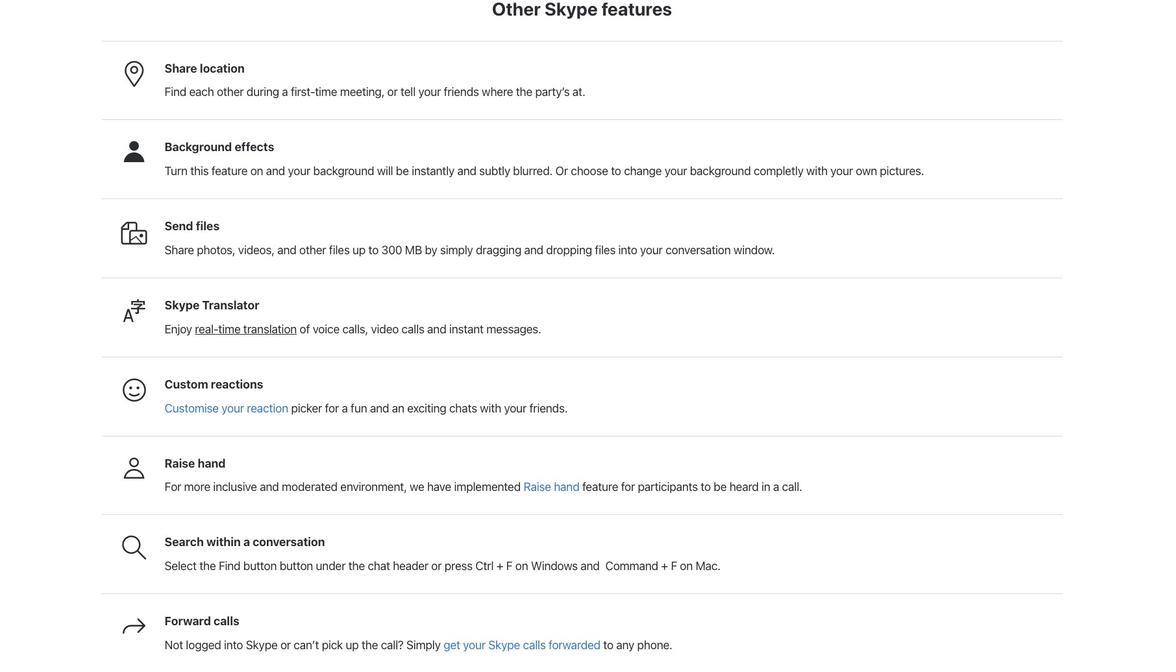 Task type: locate. For each thing, give the bounding box(es) containing it.
1 horizontal spatial hand
[[554, 481, 580, 494]]

background
[[313, 164, 374, 178], [690, 164, 751, 178]]

skype up enjoy at the left of page
[[165, 299, 200, 312]]

0 vertical spatial share
[[165, 61, 197, 75]]

share up each
[[165, 61, 197, 75]]

mac.
[[696, 560, 721, 574]]

1 button from the left
[[243, 560, 277, 574]]

get your skype calls forwarded link
[[444, 639, 601, 653]]

by
[[425, 244, 437, 257]]

other right videos,
[[299, 244, 326, 257]]

0 vertical spatial with
[[807, 164, 828, 178]]

forward calls
[[165, 615, 239, 629]]

0 vertical spatial for
[[325, 402, 339, 415]]

0 horizontal spatial background
[[313, 164, 374, 178]]

for left participants
[[621, 481, 635, 494]]

2 horizontal spatial or
[[431, 560, 442, 574]]

a right in
[[774, 481, 780, 494]]

conversation
[[666, 244, 731, 257], [253, 536, 325, 550]]

background left completly at top right
[[690, 164, 751, 178]]

window.
[[734, 244, 775, 257]]

feature right raise hand link
[[583, 481, 619, 494]]

select the find button button under the chat header or press ctrl + f on windows and  command + f on mac.
[[165, 560, 721, 574]]

0 vertical spatial calls
[[402, 323, 425, 336]]

where
[[482, 85, 513, 99]]

photos,
[[197, 244, 235, 257]]

0 vertical spatial hand
[[198, 457, 226, 471]]

customise your reaction link
[[165, 402, 288, 415]]

1 horizontal spatial calls
[[402, 323, 425, 336]]

on left mac.
[[680, 560, 693, 574]]

1 horizontal spatial or
[[387, 85, 398, 99]]

change
[[624, 164, 662, 178]]

files right dropping
[[595, 244, 616, 257]]

or left can't
[[281, 639, 291, 653]]

0 horizontal spatial on
[[250, 164, 263, 178]]

2 button from the left
[[280, 560, 313, 574]]

chat
[[368, 560, 390, 574]]

your
[[419, 85, 441, 99], [288, 164, 311, 178], [665, 164, 687, 178], [831, 164, 853, 178], [640, 244, 663, 257], [222, 402, 244, 415], [504, 402, 527, 415], [463, 639, 486, 653]]

calls left forwarded
[[523, 639, 546, 653]]

during
[[247, 85, 279, 99]]

button
[[243, 560, 277, 574], [280, 560, 313, 574]]

0 horizontal spatial button
[[243, 560, 277, 574]]

raise right implemented
[[524, 481, 551, 494]]

and down the effects at the left
[[266, 164, 285, 178]]

be left heard
[[714, 481, 727, 494]]

and right videos,
[[277, 244, 297, 257]]

into right dropping
[[619, 244, 638, 257]]

1 horizontal spatial into
[[619, 244, 638, 257]]

on
[[250, 164, 263, 178], [516, 560, 528, 574], [680, 560, 693, 574]]

subtly
[[479, 164, 510, 178]]

0 horizontal spatial or
[[281, 639, 291, 653]]

conversation left window. at the top of page
[[666, 244, 731, 257]]

1 vertical spatial other
[[299, 244, 326, 257]]

feature down background effects
[[212, 164, 248, 178]]

to right the choose
[[611, 164, 621, 178]]

the left the chat
[[349, 560, 365, 574]]

+ right command
[[661, 560, 668, 574]]

1 horizontal spatial for
[[621, 481, 635, 494]]

and left instant
[[427, 323, 447, 336]]

1 vertical spatial calls
[[214, 615, 239, 629]]

1 vertical spatial raise
[[524, 481, 551, 494]]

party's
[[535, 85, 570, 99]]

2 vertical spatial calls
[[523, 639, 546, 653]]

0 horizontal spatial f
[[506, 560, 513, 574]]

on down the effects at the left
[[250, 164, 263, 178]]

1 horizontal spatial button
[[280, 560, 313, 574]]

or
[[387, 85, 398, 99], [431, 560, 442, 574], [281, 639, 291, 653]]

command
[[606, 560, 659, 574]]

0 vertical spatial feature
[[212, 164, 248, 178]]

skype left can't
[[246, 639, 278, 653]]

into
[[619, 244, 638, 257], [224, 639, 243, 653]]

0 horizontal spatial conversation
[[253, 536, 325, 550]]

1 horizontal spatial be
[[714, 481, 727, 494]]

under
[[316, 560, 346, 574]]

and
[[266, 164, 285, 178], [458, 164, 477, 178], [277, 244, 297, 257], [524, 244, 544, 257], [427, 323, 447, 336], [370, 402, 389, 415], [260, 481, 279, 494]]

0 horizontal spatial with
[[480, 402, 501, 415]]

voice
[[313, 323, 340, 336]]

real-time translation link
[[195, 323, 297, 336]]

1 horizontal spatial background
[[690, 164, 751, 178]]

more
[[184, 481, 210, 494]]

1 f from the left
[[506, 560, 513, 574]]

meeting,
[[340, 85, 385, 99]]

exciting
[[407, 402, 447, 415]]

1 vertical spatial into
[[224, 639, 243, 653]]

messages.
[[487, 323, 541, 336]]

for
[[325, 402, 339, 415], [621, 481, 635, 494]]

search within a conversation
[[165, 536, 325, 550]]

on left windows
[[516, 560, 528, 574]]

to left 300
[[369, 244, 379, 257]]

0 horizontal spatial hand
[[198, 457, 226, 471]]

2 horizontal spatial files
[[595, 244, 616, 257]]

with right completly at top right
[[807, 164, 828, 178]]

picker
[[291, 402, 322, 415]]

time down translator
[[218, 323, 241, 336]]

have
[[427, 481, 451, 494]]

1 vertical spatial share
[[165, 244, 194, 257]]

1 vertical spatial find
[[219, 560, 241, 574]]

1 vertical spatial feature
[[583, 481, 619, 494]]

and left the subtly
[[458, 164, 477, 178]]

1 vertical spatial with
[[480, 402, 501, 415]]

and left an
[[370, 402, 389, 415]]

hand
[[198, 457, 226, 471], [554, 481, 580, 494]]

2 horizontal spatial skype
[[489, 639, 520, 653]]

effects
[[235, 141, 274, 154]]

with right chats
[[480, 402, 501, 415]]

1 horizontal spatial conversation
[[666, 244, 731, 257]]

files up photos,
[[196, 220, 220, 233]]

0 horizontal spatial raise
[[165, 457, 195, 471]]

raise up for
[[165, 457, 195, 471]]

0 vertical spatial time
[[315, 85, 337, 99]]

feature
[[212, 164, 248, 178], [583, 481, 619, 494]]

+ right ctrl
[[497, 560, 504, 574]]

1 share from the top
[[165, 61, 197, 75]]

calls up the logged
[[214, 615, 239, 629]]

f left mac.
[[671, 560, 677, 574]]

up left 300
[[353, 244, 366, 257]]

a
[[282, 85, 288, 99], [342, 402, 348, 415], [774, 481, 780, 494], [243, 536, 250, 550]]

0 horizontal spatial skype
[[165, 299, 200, 312]]

f
[[506, 560, 513, 574], [671, 560, 677, 574]]

share for share location
[[165, 61, 197, 75]]


[[121, 377, 147, 403]]

custom reactions
[[165, 378, 263, 391]]

0 vertical spatial into
[[619, 244, 638, 257]]

1 horizontal spatial +
[[661, 560, 668, 574]]

call?
[[381, 639, 404, 653]]

share down send in the left top of the page
[[165, 244, 194, 257]]

0 vertical spatial be
[[396, 164, 409, 178]]

turn this feature on and your background will be instantly and subtly blurred. or choose to change your background completly with your own pictures.
[[165, 164, 933, 178]]

files
[[196, 220, 220, 233], [329, 244, 350, 257], [595, 244, 616, 257]]

1 horizontal spatial f
[[671, 560, 677, 574]]

or left tell
[[387, 85, 398, 99]]

0 horizontal spatial time
[[218, 323, 241, 336]]

2 share from the top
[[165, 244, 194, 257]]


[[121, 614, 147, 640]]

0 vertical spatial find
[[165, 85, 186, 99]]

1 horizontal spatial time
[[315, 85, 337, 99]]

reaction
[[247, 402, 288, 415]]

background left the will
[[313, 164, 374, 178]]

of
[[300, 323, 310, 336]]

f right ctrl
[[506, 560, 513, 574]]


[[121, 535, 147, 561]]

press
[[445, 560, 473, 574]]

a left fun
[[342, 402, 348, 415]]

for right picker
[[325, 402, 339, 415]]

1 vertical spatial hand
[[554, 481, 580, 494]]

or left press
[[431, 560, 442, 574]]

share photos, videos, and other files up to 300 mb by simply dragging and dropping files into your conversation window.
[[165, 244, 775, 257]]

1 horizontal spatial with
[[807, 164, 828, 178]]

find left each
[[165, 85, 186, 99]]

files left 300
[[329, 244, 350, 257]]

button left under
[[280, 560, 313, 574]]


[[121, 140, 147, 166]]

other down location
[[217, 85, 244, 99]]

0 horizontal spatial be
[[396, 164, 409, 178]]

calls right video at the left of the page
[[402, 323, 425, 336]]

1 background from the left
[[313, 164, 374, 178]]

0 horizontal spatial for
[[325, 402, 339, 415]]

raise
[[165, 457, 195, 471], [524, 481, 551, 494]]

into right the logged
[[224, 639, 243, 653]]

at.
[[573, 85, 586, 99]]

for
[[165, 481, 181, 494]]

0 horizontal spatial +
[[497, 560, 504, 574]]

1 vertical spatial conversation
[[253, 536, 325, 550]]

or
[[556, 164, 568, 178]]

0 vertical spatial or
[[387, 85, 398, 99]]

reactions
[[211, 378, 263, 391]]

be right the will
[[396, 164, 409, 178]]

send files
[[165, 220, 220, 233]]

be
[[396, 164, 409, 178], [714, 481, 727, 494]]

0 horizontal spatial other
[[217, 85, 244, 99]]

location
[[200, 61, 245, 75]]

1 horizontal spatial feature
[[583, 481, 619, 494]]

find down within
[[219, 560, 241, 574]]

up right pick at the bottom of the page
[[346, 639, 359, 653]]

time left meeting,
[[315, 85, 337, 99]]

conversation up under
[[253, 536, 325, 550]]

skype right 'get' on the left
[[489, 639, 520, 653]]

phone.
[[638, 639, 673, 653]]

for more inclusive and moderated environment, we have implemented raise hand feature for participants to be heard in a call.
[[165, 481, 803, 494]]

find
[[165, 85, 186, 99], [219, 560, 241, 574]]

button down search within a conversation
[[243, 560, 277, 574]]

0 horizontal spatial files
[[196, 220, 220, 233]]



Task type: describe. For each thing, give the bounding box(es) containing it.
and right inclusive
[[260, 481, 279, 494]]

dragging
[[476, 244, 522, 257]]

background effects
[[165, 141, 274, 154]]

custom
[[165, 378, 208, 391]]

friends
[[444, 85, 479, 99]]

the left call?
[[362, 639, 378, 653]]

any
[[617, 639, 635, 653]]

friends.
[[530, 402, 568, 415]]


[[121, 61, 147, 87]]

turn
[[165, 164, 188, 178]]

choose
[[571, 164, 608, 178]]

translation
[[243, 323, 297, 336]]

0 vertical spatial conversation
[[666, 244, 731, 257]]

1 horizontal spatial skype
[[246, 639, 278, 653]]

environment,
[[341, 481, 407, 494]]

translator
[[202, 299, 259, 312]]

forwarded
[[549, 639, 601, 653]]

raise hand link
[[524, 481, 580, 494]]

1 + from the left
[[497, 560, 504, 574]]


[[121, 456, 147, 482]]

will
[[377, 164, 393, 178]]

call.
[[782, 481, 803, 494]]

an
[[392, 402, 404, 415]]

can't
[[294, 639, 319, 653]]

0 horizontal spatial calls
[[214, 615, 239, 629]]

skype translator
[[165, 299, 259, 312]]

heard
[[730, 481, 759, 494]]

0 horizontal spatial into
[[224, 639, 243, 653]]

dropping
[[546, 244, 592, 257]]

raise hand
[[165, 457, 226, 471]]

first-
[[291, 85, 315, 99]]

real-
[[195, 323, 218, 336]]

to right participants
[[701, 481, 711, 494]]

customise
[[165, 402, 219, 415]]

to left any
[[604, 639, 614, 653]]

1 vertical spatial be
[[714, 481, 727, 494]]

tell
[[401, 85, 416, 99]]

find each other during a first-time meeting, or tell your friends where the party's at.
[[165, 85, 586, 99]]

chats
[[449, 402, 477, 415]]

1 vertical spatial for
[[621, 481, 635, 494]]

video
[[371, 323, 399, 336]]

2 vertical spatial or
[[281, 639, 291, 653]]

blurred.
[[513, 164, 553, 178]]

windows
[[531, 560, 578, 574]]

this
[[190, 164, 209, 178]]

select
[[165, 560, 197, 574]]

1 horizontal spatial files
[[329, 244, 350, 257]]

1 vertical spatial or
[[431, 560, 442, 574]]

background
[[165, 141, 232, 154]]

1 horizontal spatial other
[[299, 244, 326, 257]]

and right dragging
[[524, 244, 544, 257]]

1 horizontal spatial on
[[516, 560, 528, 574]]

inclusive
[[213, 481, 257, 494]]

a left the first-
[[282, 85, 288, 99]]

not
[[165, 639, 183, 653]]

we
[[410, 481, 425, 494]]


[[121, 219, 147, 245]]

customise your reaction picker for a fun and an exciting chats with your friends.
[[165, 402, 568, 415]]

mb
[[405, 244, 422, 257]]

1 horizontal spatial raise
[[524, 481, 551, 494]]

2 f from the left
[[671, 560, 677, 574]]

0 vertical spatial other
[[217, 85, 244, 99]]

pictures.
[[880, 164, 925, 178]]

2 + from the left
[[661, 560, 668, 574]]

own
[[856, 164, 877, 178]]

300
[[382, 244, 402, 257]]

not logged into skype or can't pick up the call? simply get your skype calls forwarded to any phone.
[[165, 639, 673, 653]]

the right select at the left of the page
[[199, 560, 216, 574]]

calls,
[[343, 323, 368, 336]]

1 horizontal spatial find
[[219, 560, 241, 574]]

simply
[[407, 639, 441, 653]]

a right within
[[243, 536, 250, 550]]

enjoy real-time translation of voice calls, video calls and instant messages.
[[165, 323, 541, 336]]

enjoy
[[165, 323, 192, 336]]

1 vertical spatial up
[[346, 639, 359, 653]]

0 vertical spatial up
[[353, 244, 366, 257]]

2 horizontal spatial calls
[[523, 639, 546, 653]]

0 vertical spatial raise
[[165, 457, 195, 471]]

logged
[[186, 639, 221, 653]]

videos,
[[238, 244, 275, 257]]

participants
[[638, 481, 698, 494]]

2 background from the left
[[690, 164, 751, 178]]

0 horizontal spatial find
[[165, 85, 186, 99]]

pick
[[322, 639, 343, 653]]

ctrl
[[476, 560, 494, 574]]

instantly
[[412, 164, 455, 178]]

within
[[206, 536, 241, 550]]

get
[[444, 639, 460, 653]]

the right where
[[516, 85, 533, 99]]

send
[[165, 220, 193, 233]]

in
[[762, 481, 771, 494]]

forward
[[165, 615, 211, 629]]

each
[[189, 85, 214, 99]]

instant
[[449, 323, 484, 336]]

2 horizontal spatial on
[[680, 560, 693, 574]]

1 vertical spatial time
[[218, 323, 241, 336]]

fun
[[351, 402, 367, 415]]

implemented
[[454, 481, 521, 494]]

moderated
[[282, 481, 338, 494]]

0 horizontal spatial feature
[[212, 164, 248, 178]]

share for share photos, videos, and other files up to 300 mb by simply dragging and dropping files into your conversation window.
[[165, 244, 194, 257]]



Task type: vqa. For each thing, say whether or not it's contained in the screenshot.
'Windows 11 apps' link
no



